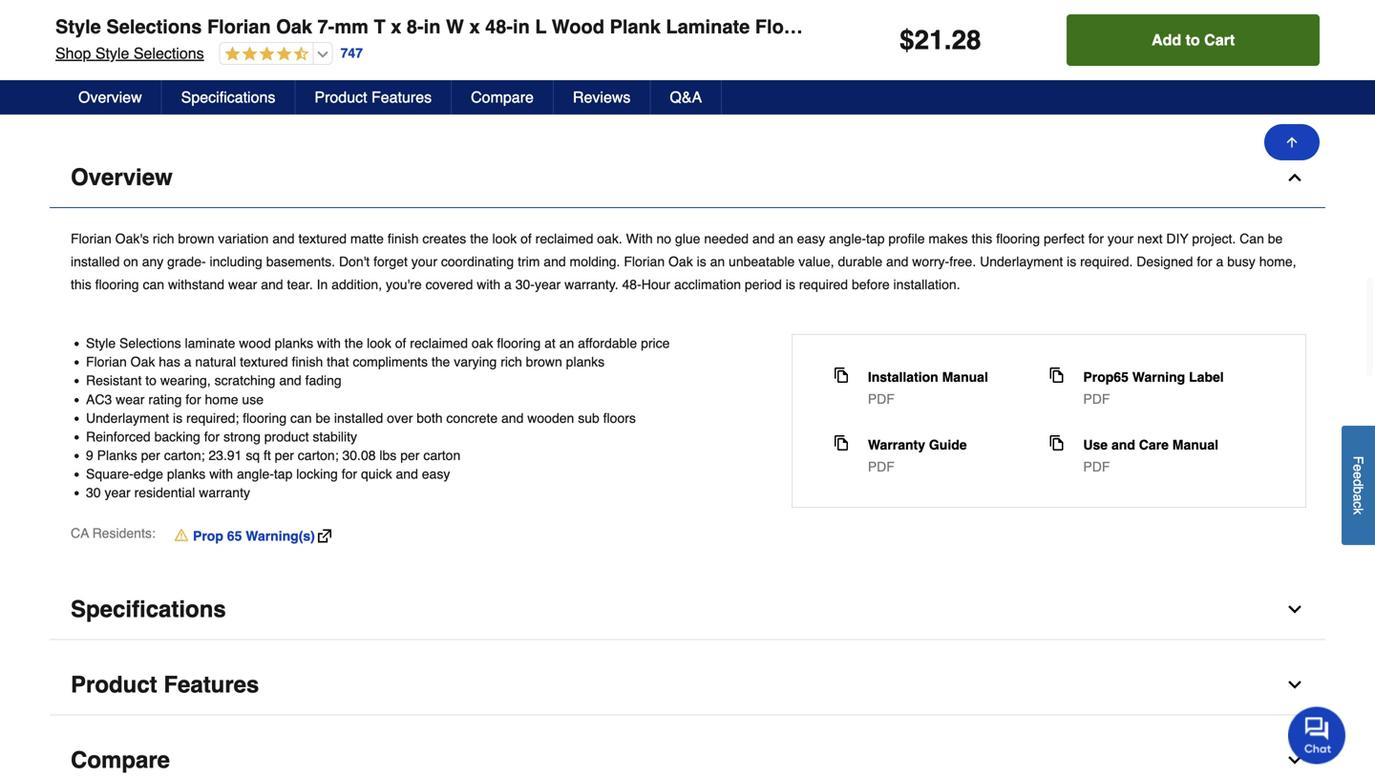 Task type: vqa. For each thing, say whether or not it's contained in the screenshot.
'HERB' on the bottom of the page
no



Task type: locate. For each thing, give the bounding box(es) containing it.
48- inside florian oak's rich brown variation and textured matte finish creates the look of reclaimed oak. with no glue needed and an easy angle-tap profile makes this flooring perfect for your next diy project. can be installed on any grade- including basements. don't forget your coordinating trim and molding.  florian oak is an unbeatable value, durable and worry-free. underlayment is required. designed for a busy home, this flooring can withstand wear and tear. in addition, you're covered with a 30-year warranty. 48-hour acclimation period is required before installation.
[[622, 277, 641, 292]]

concrete
[[446, 410, 498, 426]]

per up edge
[[141, 448, 160, 463]]

1 chevron down image from the top
[[1285, 600, 1304, 619]]

a left busy
[[1216, 254, 1224, 269]]

florian down with
[[624, 254, 665, 269]]

chevron up image
[[1285, 168, 1304, 187]]

product features button
[[295, 80, 452, 115], [50, 655, 1325, 716]]

sq inside style selections laminate wood planks with the look of reclaimed oak flooring at an affordable price florian oak has a natural textured finish that compliments the varying rich brown planks resistant to wearing, scratching and fading ac3 wear rating for home use underlayment is required; flooring can be installed over both concrete and wooden sub floors reinforced backing for strong product stability 9 planks per carton; 23.91 sq ft per carton; 30.08 lbs per carton square-edge planks with angle-tap locking for quick and easy 30 year residential warranty
[[246, 448, 260, 463]]

oak down glue
[[668, 254, 693, 269]]

1 horizontal spatial finish
[[388, 231, 419, 246]]

is up "acclimation" at the top of page
[[697, 254, 706, 269]]

look inside florian oak's rich brown variation and textured matte finish creates the look of reclaimed oak. with no glue needed and an easy angle-tap profile makes this flooring perfect for your next diy project. can be installed on any grade- including basements. don't forget your coordinating trim and molding.  florian oak is an unbeatable value, durable and worry-free. underlayment is required. designed for a busy home, this flooring can withstand wear and tear. in addition, you're covered with a 30-year warranty. 48-hour acclimation period is required before installation.
[[492, 231, 517, 246]]

1 horizontal spatial the
[[431, 354, 450, 370]]

sq.
[[94, 28, 111, 42]]

easy down carton
[[422, 467, 450, 482]]

0 vertical spatial features
[[371, 88, 432, 106]]

d
[[1351, 479, 1366, 487]]

0 vertical spatial of
[[521, 231, 532, 246]]

2 vertical spatial planks
[[167, 467, 206, 482]]

your up required. at the top right of page
[[1108, 231, 1134, 246]]

1 horizontal spatial in
[[513, 16, 530, 38]]

for down required;
[[204, 429, 220, 444]]

can
[[143, 277, 164, 292], [290, 410, 312, 426]]

2 vertical spatial selections
[[119, 336, 181, 351]]

square-
[[86, 467, 134, 482]]

1 vertical spatial the
[[345, 336, 363, 351]]

28
[[952, 25, 981, 55]]

year inside florian oak's rich brown variation and textured matte finish creates the look of reclaimed oak. with no glue needed and an easy angle-tap profile makes this flooring perfect for your next diy project. can be installed on any grade- including basements. don't forget your coordinating trim and molding.  florian oak is an unbeatable value, durable and worry-free. underlayment is required. designed for a busy home, this flooring can withstand wear and tear. in addition, you're covered with a 30-year warranty. 48-hour acclimation period is required before installation.
[[535, 277, 561, 292]]

2 .98 from the left
[[586, 28, 601, 42]]

0 horizontal spatial the
[[345, 336, 363, 351]]

.98 inside $ 48 .98
[[335, 28, 350, 42]]

1 vertical spatial wear
[[116, 392, 145, 407]]

can up product
[[290, 410, 312, 426]]

and up basements.
[[272, 231, 295, 246]]

2 in from the left
[[513, 16, 530, 38]]

0 vertical spatial rich
[[153, 231, 174, 246]]

1 vertical spatial selections
[[134, 44, 204, 62]]

rich inside florian oak's rich brown variation and textured matte finish creates the look of reclaimed oak. with no glue needed and an easy angle-tap profile makes this flooring perfect for your next diy project. can be installed on any grade- including basements. don't forget your coordinating trim and molding.  florian oak is an unbeatable value, durable and worry-free. underlayment is required. designed for a busy home, this flooring can withstand wear and tear. in addition, you're covered with a 30-year warranty. 48-hour acclimation period is required before installation.
[[153, 231, 174, 246]]

overview down $1.09 save $ 4.78
[[78, 88, 142, 106]]

0 vertical spatial style
[[55, 16, 101, 38]]

wear inside florian oak's rich brown variation and textured matte finish creates the look of reclaimed oak. with no glue needed and an easy angle-tap profile makes this flooring perfect for your next diy project. can be installed on any grade- including basements. don't forget your coordinating trim and molding.  florian oak is an unbeatable value, durable and worry-free. underlayment is required. designed for a busy home, this flooring can withstand wear and tear. in addition, you're covered with a 30-year warranty. 48-hour acclimation period is required before installation.
[[228, 277, 257, 292]]

$ left ft)
[[899, 25, 914, 55]]

2 vertical spatial style
[[86, 336, 116, 351]]

$ up the shop
[[52, 28, 58, 42]]

pdf down use
[[1083, 459, 1110, 475]]

reclaimed inside florian oak's rich brown variation and textured matte finish creates the look of reclaimed oak. with no glue needed and an easy angle-tap profile makes this flooring perfect for your next diy project. can be installed on any grade- including basements. don't forget your coordinating trim and molding.  florian oak is an unbeatable value, durable and worry-free. underlayment is required. designed for a busy home, this flooring can withstand wear and tear. in addition, you're covered with a 30-year warranty. 48-hour acclimation period is required before installation.
[[535, 231, 593, 246]]

0 vertical spatial brown
[[178, 231, 214, 246]]

has
[[159, 354, 180, 370]]

textured down wood
[[240, 354, 288, 370]]

0 vertical spatial angle-
[[829, 231, 866, 246]]

natural
[[195, 354, 236, 370]]

angle- up durable
[[829, 231, 866, 246]]

0 vertical spatial chevron down image
[[1285, 600, 1304, 619]]

chat invite button image
[[1288, 706, 1346, 764]]

1 vertical spatial look
[[367, 336, 391, 351]]

the left the varying
[[431, 354, 450, 370]]

0 vertical spatial product
[[315, 88, 367, 106]]

busy
[[1227, 254, 1255, 269]]

0 horizontal spatial year
[[105, 485, 131, 501]]

arrow up image
[[1284, 135, 1300, 150]]

0 horizontal spatial underlayment
[[86, 410, 169, 426]]

1 horizontal spatial year
[[535, 277, 561, 292]]

.98 for 48
[[335, 28, 350, 42]]

finish inside style selections laminate wood planks with the look of reclaimed oak flooring at an affordable price florian oak has a natural textured finish that compliments the varying rich brown planks resistant to wearing, scratching and fading ac3 wear rating for home use underlayment is required; flooring can be installed over both concrete and wooden sub floors reinforced backing for strong product stability 9 planks per carton; 23.91 sq ft per carton; 30.08 lbs per carton square-edge planks with angle-tap locking for quick and easy 30 year residential warranty
[[292, 354, 323, 370]]

before
[[852, 277, 890, 292]]

document image for use
[[1049, 435, 1064, 451]]

1 horizontal spatial features
[[371, 88, 432, 106]]

year
[[535, 277, 561, 292], [105, 485, 131, 501]]

1 carton; from the left
[[164, 448, 205, 463]]

tap left locking
[[274, 467, 293, 482]]

rich
[[153, 231, 174, 246], [501, 354, 522, 370]]

1 vertical spatial be
[[316, 410, 330, 426]]

2 vertical spatial an
[[559, 336, 574, 351]]

textured up basements.
[[298, 231, 347, 246]]

specifications down 4.5 stars image
[[181, 88, 275, 106]]

locking
[[296, 467, 338, 482]]

the up that
[[345, 336, 363, 351]]

of up the compliments
[[395, 336, 406, 351]]

chevron down image for product features
[[1285, 675, 1304, 694]]

an right at
[[559, 336, 574, 351]]

with for can
[[209, 467, 233, 482]]

0 vertical spatial be
[[1268, 231, 1283, 246]]

1 vertical spatial installed
[[334, 410, 383, 426]]

style selections florian oak 7-mm t x 8-in w x 48-in l wood plank laminate flooring (23.91-sq ft)
[[55, 16, 944, 38]]

0 horizontal spatial product
[[71, 672, 157, 698]]

0 horizontal spatial in
[[424, 16, 441, 38]]

1 horizontal spatial carton;
[[298, 448, 339, 463]]

makes
[[929, 231, 968, 246]]

easy inside florian oak's rich brown variation and textured matte finish creates the look of reclaimed oak. with no glue needed and an easy angle-tap profile makes this flooring perfect for your next diy project. can be installed on any grade- including basements. don't forget your coordinating trim and molding.  florian oak is an unbeatable value, durable and worry-free. underlayment is required. designed for a busy home, this flooring can withstand wear and tear. in addition, you're covered with a 30-year warranty. 48-hour acclimation period is required before installation.
[[797, 231, 825, 246]]

0 vertical spatial with
[[477, 277, 501, 292]]

angle- down ft
[[237, 467, 274, 482]]

2 horizontal spatial an
[[778, 231, 793, 246]]

4.78
[[116, 55, 137, 69]]

l
[[535, 16, 547, 38]]

1 vertical spatial reclaimed
[[410, 336, 468, 351]]

stability
[[313, 429, 357, 444]]

on
[[123, 254, 138, 269]]

style up the shop
[[55, 16, 101, 38]]

chevron down image
[[1285, 600, 1304, 619], [1285, 675, 1304, 694], [1285, 751, 1304, 770]]

look up "coordinating"
[[492, 231, 517, 246]]

and right trim at the left of page
[[544, 254, 566, 269]]

and inside use and care manual pdf
[[1111, 437, 1135, 453]]

price
[[641, 336, 670, 351]]

0 vertical spatial selections
[[106, 16, 202, 38]]

manual right installation in the right top of the page
[[942, 370, 988, 385]]

1 .98 from the left
[[335, 28, 350, 42]]

angle- inside style selections laminate wood planks with the look of reclaimed oak flooring at an affordable price florian oak has a natural textured finish that compliments the varying rich brown planks resistant to wearing, scratching and fading ac3 wear rating for home use underlayment is required; flooring can be installed over both concrete and wooden sub floors reinforced backing for strong product stability 9 planks per carton; 23.91 sq ft per carton; 30.08 lbs per carton square-edge planks with angle-tap locking for quick and easy 30 year residential warranty
[[237, 467, 274, 482]]

of up trim at the left of page
[[521, 231, 532, 246]]

product features
[[315, 88, 432, 106], [71, 672, 259, 698]]

be inside florian oak's rich brown variation and textured matte finish creates the look of reclaimed oak. with no glue needed and an easy angle-tap profile makes this flooring perfect for your next diy project. can be installed on any grade- including basements. don't forget your coordinating trim and molding.  florian oak is an unbeatable value, durable and worry-free. underlayment is required. designed for a busy home, this flooring can withstand wear and tear. in addition, you're covered with a 30-year warranty. 48-hour acclimation period is required before installation.
[[1268, 231, 1283, 246]]

guide
[[929, 437, 967, 453]]

1 horizontal spatial easy
[[797, 231, 825, 246]]

product features for the top product features button
[[315, 88, 432, 106]]

0 horizontal spatial be
[[316, 410, 330, 426]]

3 per from the left
[[400, 448, 420, 463]]

0 horizontal spatial brown
[[178, 231, 214, 246]]

planks
[[275, 336, 313, 351], [566, 354, 605, 370], [167, 467, 206, 482]]

in left l on the left of page
[[513, 16, 530, 38]]

2 carton; from the left
[[298, 448, 339, 463]]

overview button
[[59, 80, 162, 115], [50, 148, 1325, 208]]

warning(s)
[[246, 528, 315, 544]]

1 horizontal spatial rich
[[501, 354, 522, 370]]

project.
[[1192, 231, 1236, 246]]

0 vertical spatial look
[[492, 231, 517, 246]]

$ right save
[[109, 55, 116, 69]]

can down any
[[143, 277, 164, 292]]

2 vertical spatial oak
[[131, 354, 155, 370]]

and
[[272, 231, 295, 246], [752, 231, 775, 246], [544, 254, 566, 269], [886, 254, 908, 269], [261, 277, 283, 292], [279, 373, 301, 388], [501, 410, 524, 426], [1111, 437, 1135, 453], [396, 467, 418, 482]]

0 horizontal spatial carton;
[[164, 448, 205, 463]]

florian inside style selections laminate wood planks with the look of reclaimed oak flooring at an affordable price florian oak has a natural textured finish that compliments the varying rich brown planks resistant to wearing, scratching and fading ac3 wear rating for home use underlayment is required; flooring can be installed over both concrete and wooden sub floors reinforced backing for strong product stability 9 planks per carton; 23.91 sq ft per carton; 30.08 lbs per carton square-edge planks with angle-tap locking for quick and easy 30 year residential warranty
[[86, 354, 127, 370]]

carton; up locking
[[298, 448, 339, 463]]

wear down including
[[228, 277, 257, 292]]

2 horizontal spatial per
[[400, 448, 420, 463]]

perfect
[[1044, 231, 1085, 246]]

w
[[446, 16, 464, 38]]

is right period
[[786, 277, 795, 292]]

reinforced
[[86, 429, 151, 444]]

underlayment down the perfect
[[980, 254, 1063, 269]]

both
[[417, 410, 443, 426]]

in left 'w'
[[424, 16, 441, 38]]

period
[[745, 277, 782, 292]]

1 horizontal spatial .98
[[586, 28, 601, 42]]

0 horizontal spatial of
[[395, 336, 406, 351]]

x right 'w'
[[469, 16, 480, 38]]

style for style selections florian oak 7-mm t x 8-in w x 48-in l wood plank laminate flooring (23.91-sq ft)
[[55, 16, 101, 38]]

installed
[[71, 254, 120, 269], [334, 410, 383, 426]]

2 horizontal spatial with
[[477, 277, 501, 292]]

0 horizontal spatial compare
[[71, 747, 170, 773]]

pdf down prop65
[[1083, 391, 1110, 407]]

.98
[[335, 28, 350, 42], [586, 28, 601, 42]]

style for style selections laminate wood planks with the look of reclaimed oak flooring at an affordable price florian oak has a natural textured finish that compliments the varying rich brown planks resistant to wearing, scratching and fading ac3 wear rating for home use underlayment is required; flooring can be installed over both concrete and wooden sub floors reinforced backing for strong product stability 9 planks per carton; 23.91 sq ft per carton; 30.08 lbs per carton square-edge planks with angle-tap locking for quick and easy 30 year residential warranty
[[86, 336, 116, 351]]

and right use
[[1111, 437, 1135, 453]]

document image
[[833, 368, 849, 383], [1049, 368, 1064, 383], [1049, 435, 1064, 451]]

1 vertical spatial planks
[[566, 354, 605, 370]]

0 horizontal spatial planks
[[167, 467, 206, 482]]

wearing,
[[160, 373, 211, 388]]

with up that
[[317, 336, 341, 351]]

x
[[391, 16, 401, 38], [469, 16, 480, 38]]

year down trim at the left of page
[[535, 277, 561, 292]]

1 horizontal spatial product
[[315, 88, 367, 106]]

48- right the warranty. at the left of the page
[[622, 277, 641, 292]]

1 vertical spatial style
[[95, 44, 129, 62]]

prop65 warning label link
[[1083, 368, 1224, 387]]

$ right l on the left of page
[[554, 28, 561, 42]]

pdf inside warranty guide pdf
[[868, 459, 895, 475]]

(23.91-
[[837, 16, 897, 38]]

style down ft. at the top of page
[[95, 44, 129, 62]]

0 horizontal spatial reclaimed
[[410, 336, 468, 351]]

specifications button
[[162, 80, 295, 115], [50, 580, 1325, 640]]

0 vertical spatial finish
[[388, 231, 419, 246]]

pdf inside "prop65 warning label pdf"
[[1083, 391, 1110, 407]]

0 horizontal spatial can
[[143, 277, 164, 292]]

to inside style selections laminate wood planks with the look of reclaimed oak flooring at an affordable price florian oak has a natural textured finish that compliments the varying rich brown planks resistant to wearing, scratching and fading ac3 wear rating for home use underlayment is required; flooring can be installed over both concrete and wooden sub floors reinforced backing for strong product stability 9 planks per carton; 23.91 sq ft per carton; 30.08 lbs per carton square-edge planks with angle-tap locking for quick and easy 30 year residential warranty
[[145, 373, 157, 388]]

brown down at
[[526, 354, 562, 370]]

to up rating
[[145, 373, 157, 388]]

year inside style selections laminate wood planks with the look of reclaimed oak flooring at an affordable price florian oak has a natural textured finish that compliments the varying rich brown planks resistant to wearing, scratching and fading ac3 wear rating for home use underlayment is required; flooring can be installed over both concrete and wooden sub floors reinforced backing for strong product stability 9 planks per carton; 23.91 sq ft per carton; 30.08 lbs per carton square-edge planks with angle-tap locking for quick and easy 30 year residential warranty
[[105, 485, 131, 501]]

0 vertical spatial your
[[1108, 231, 1134, 246]]

.98 for 35
[[586, 28, 601, 42]]

1 vertical spatial finish
[[292, 354, 323, 370]]

1 per from the left
[[141, 448, 160, 463]]

warning image
[[175, 527, 188, 543]]

2 vertical spatial the
[[431, 354, 450, 370]]

tap up durable
[[866, 231, 885, 246]]

a right has
[[184, 354, 191, 370]]

selections inside style selections laminate wood planks with the look of reclaimed oak flooring at an affordable price florian oak has a natural textured finish that compliments the varying rich brown planks resistant to wearing, scratching and fading ac3 wear rating for home use underlayment is required; flooring can be installed over both concrete and wooden sub floors reinforced backing for strong product stability 9 planks per carton; 23.91 sq ft per carton; 30.08 lbs per carton square-edge planks with angle-tap locking for quick and easy 30 year residential warranty
[[119, 336, 181, 351]]

0 horizontal spatial x
[[391, 16, 401, 38]]

0 horizontal spatial features
[[164, 672, 259, 698]]

required.
[[1080, 254, 1133, 269]]

per
[[141, 448, 160, 463], [275, 448, 294, 463], [400, 448, 420, 463]]

2 x from the left
[[469, 16, 480, 38]]

the up "coordinating"
[[470, 231, 489, 246]]

2 horizontal spatial oak
[[668, 254, 693, 269]]

1 in from the left
[[424, 16, 441, 38]]

look up the compliments
[[367, 336, 391, 351]]

0 vertical spatial oak
[[276, 16, 312, 38]]

0 vertical spatial overview button
[[59, 80, 162, 115]]

0 horizontal spatial this
[[71, 277, 91, 292]]

easy up value,
[[797, 231, 825, 246]]

manual right care
[[1172, 437, 1218, 453]]

laminate
[[666, 16, 750, 38]]

wood
[[552, 16, 604, 38]]

0 vertical spatial easy
[[797, 231, 825, 246]]

2 e from the top
[[1351, 472, 1366, 479]]

floors
[[603, 410, 636, 426]]

1 vertical spatial brown
[[526, 354, 562, 370]]

oak
[[472, 336, 493, 351]]

q&a button
[[651, 80, 722, 115]]

style inside style selections laminate wood planks with the look of reclaimed oak flooring at an affordable price florian oak has a natural textured finish that compliments the varying rich brown planks resistant to wearing, scratching and fading ac3 wear rating for home use underlayment is required; flooring can be installed over both concrete and wooden sub floors reinforced backing for strong product stability 9 planks per carton; 23.91 sq ft per carton; 30.08 lbs per carton square-edge planks with angle-tap locking for quick and easy 30 year residential warranty
[[86, 336, 116, 351]]

required;
[[186, 410, 239, 426]]

tap inside florian oak's rich brown variation and textured matte finish creates the look of reclaimed oak. with no glue needed and an easy angle-tap profile makes this flooring perfect for your next diy project. can be installed on any grade- including basements. don't forget your coordinating trim and molding.  florian oak is an unbeatable value, durable and worry-free. underlayment is required. designed for a busy home, this flooring can withstand wear and tear. in addition, you're covered with a 30-year warranty. 48-hour acclimation period is required before installation.
[[866, 231, 885, 246]]

finish
[[388, 231, 419, 246], [292, 354, 323, 370]]

save
[[81, 55, 106, 69]]

florian oak's rich brown variation and textured matte finish creates the look of reclaimed oak. with no glue needed and an easy angle-tap profile makes this flooring perfect for your next diy project. can be installed on any grade- including basements. don't forget your coordinating trim and molding.  florian oak is an unbeatable value, durable and worry-free. underlayment is required. designed for a busy home, this flooring can withstand wear and tear. in addition, you're covered with a 30-year warranty. 48-hour acclimation period is required before installation.
[[71, 231, 1296, 292]]

30
[[86, 485, 101, 501]]

compliments
[[353, 354, 428, 370]]

easy
[[797, 231, 825, 246], [422, 467, 450, 482]]

1 horizontal spatial tap
[[866, 231, 885, 246]]

0 horizontal spatial to
[[145, 373, 157, 388]]

installed inside florian oak's rich brown variation and textured matte finish creates the look of reclaimed oak. with no glue needed and an easy angle-tap profile makes this flooring perfect for your next diy project. can be installed on any grade- including basements. don't forget your coordinating trim and molding.  florian oak is an unbeatable value, durable and worry-free. underlayment is required. designed for a busy home, this flooring can withstand wear and tear. in addition, you're covered with a 30-year warranty. 48-hour acclimation period is required before installation.
[[71, 254, 120, 269]]

a inside style selections laminate wood planks with the look of reclaimed oak flooring at an affordable price florian oak has a natural textured finish that compliments the varying rich brown planks resistant to wearing, scratching and fading ac3 wear rating for home use underlayment is required; flooring can be installed over both concrete and wooden sub floors reinforced backing for strong product stability 9 planks per carton; 23.91 sq ft per carton; 30.08 lbs per carton square-edge planks with angle-tap locking for quick and easy 30 year residential warranty
[[184, 354, 191, 370]]

2 chevron down image from the top
[[1285, 675, 1304, 694]]

per right "lbs"
[[400, 448, 420, 463]]

to right add
[[1186, 31, 1200, 49]]

0 horizontal spatial easy
[[422, 467, 450, 482]]

q&a
[[670, 88, 702, 106]]

no
[[656, 231, 671, 246]]

x right t
[[391, 16, 401, 38]]

1 horizontal spatial x
[[469, 16, 480, 38]]

ft)
[[925, 16, 944, 38]]

0 vertical spatial reclaimed
[[535, 231, 593, 246]]

1 horizontal spatial be
[[1268, 231, 1283, 246]]

0 horizontal spatial 48-
[[485, 16, 513, 38]]

warranty guide pdf
[[868, 437, 967, 475]]

lbs
[[379, 448, 397, 463]]

angle-
[[829, 231, 866, 246], [237, 467, 274, 482]]

sq left ft)
[[897, 16, 920, 38]]

installed up stability
[[334, 410, 383, 426]]

.98 right the 7-
[[335, 28, 350, 42]]

warranty
[[199, 485, 250, 501]]

.98 left plank
[[586, 28, 601, 42]]

1 vertical spatial rich
[[501, 354, 522, 370]]

$ inside $ 48 .98
[[303, 28, 310, 42]]

1 horizontal spatial manual
[[1172, 437, 1218, 453]]

1 vertical spatial angle-
[[237, 467, 274, 482]]

pdf down installation in the right top of the page
[[868, 391, 895, 407]]

1 vertical spatial oak
[[668, 254, 693, 269]]

f
[[1351, 456, 1366, 464]]

is up backing
[[173, 410, 183, 426]]

planks up residential
[[167, 467, 206, 482]]

brown inside florian oak's rich brown variation and textured matte finish creates the look of reclaimed oak. with no glue needed and an easy angle-tap profile makes this flooring perfect for your next diy project. can be installed on any grade- including basements. don't forget your coordinating trim and molding.  florian oak is an unbeatable value, durable and worry-free. underlayment is required. designed for a busy home, this flooring can withstand wear and tear. in addition, you're covered with a 30-year warranty. 48-hour acclimation period is required before installation.
[[178, 231, 214, 246]]

0 horizontal spatial per
[[141, 448, 160, 463]]

0 vertical spatial can
[[143, 277, 164, 292]]

document image left use
[[1049, 435, 1064, 451]]

0 vertical spatial this
[[972, 231, 992, 246]]

document image left prop65
[[1049, 368, 1064, 383]]

oak left the 7-
[[276, 16, 312, 38]]

0 vertical spatial to
[[1186, 31, 1200, 49]]

textured inside florian oak's rich brown variation and textured matte finish creates the look of reclaimed oak. with no glue needed and an easy angle-tap profile makes this flooring perfect for your next diy project. can be installed on any grade- including basements. don't forget your coordinating trim and molding.  florian oak is an unbeatable value, durable and worry-free. underlayment is required. designed for a busy home, this flooring can withstand wear and tear. in addition, you're covered with a 30-year warranty. 48-hour acclimation period is required before installation.
[[298, 231, 347, 246]]

acclimation
[[674, 277, 741, 292]]

1 horizontal spatial oak
[[276, 16, 312, 38]]

style up resistant
[[86, 336, 116, 351]]

manual
[[942, 370, 988, 385], [1172, 437, 1218, 453]]

installation manual pdf
[[868, 370, 988, 407]]

1 vertical spatial 48-
[[622, 277, 641, 292]]

1 e from the top
[[1351, 464, 1366, 472]]

your
[[1108, 231, 1134, 246], [411, 254, 437, 269]]

0 vertical spatial product features
[[315, 88, 432, 106]]

selections for laminate
[[119, 336, 181, 351]]

be up home,
[[1268, 231, 1283, 246]]

florian up 4.5 stars image
[[207, 16, 271, 38]]

1 vertical spatial features
[[164, 672, 259, 698]]

$
[[899, 25, 914, 55], [52, 28, 58, 42], [303, 28, 310, 42], [554, 28, 561, 42], [109, 55, 116, 69]]

features for product features button to the bottom
[[164, 672, 259, 698]]

be inside style selections laminate wood planks with the look of reclaimed oak flooring at an affordable price florian oak has a natural textured finish that compliments the varying rich brown planks resistant to wearing, scratching and fading ac3 wear rating for home use underlayment is required; flooring can be installed over both concrete and wooden sub floors reinforced backing for strong product stability 9 planks per carton; 23.91 sq ft per carton; 30.08 lbs per carton square-edge planks with angle-tap locking for quick and easy 30 year residential warranty
[[316, 410, 330, 426]]

flooring left the perfect
[[996, 231, 1040, 246]]

for
[[1088, 231, 1104, 246], [1197, 254, 1212, 269], [186, 392, 201, 407], [204, 429, 220, 444], [342, 467, 357, 482]]

backing
[[154, 429, 200, 444]]

an down needed
[[710, 254, 725, 269]]

affordable
[[578, 336, 637, 351]]

wear down resistant
[[116, 392, 145, 407]]

1 vertical spatial sq
[[246, 448, 260, 463]]

oak's
[[115, 231, 149, 246]]

florian up resistant
[[86, 354, 127, 370]]

be
[[1268, 231, 1283, 246], [316, 410, 330, 426]]

pdf down warranty
[[868, 459, 895, 475]]

overview up oak's at left
[[71, 164, 173, 190]]

$ for 48
[[303, 28, 310, 42]]

that
[[327, 354, 349, 370]]

3 chevron down image from the top
[[1285, 751, 1304, 770]]

installation manual link
[[868, 368, 988, 387]]

chevron down image inside product features button
[[1285, 675, 1304, 694]]

hour
[[641, 277, 670, 292]]

product
[[315, 88, 367, 106], [71, 672, 157, 698]]

to inside button
[[1186, 31, 1200, 49]]

0 horizontal spatial oak
[[131, 354, 155, 370]]

1 vertical spatial tap
[[274, 467, 293, 482]]

1 horizontal spatial brown
[[526, 354, 562, 370]]

underlayment inside style selections laminate wood planks with the look of reclaimed oak flooring at an affordable price florian oak has a natural textured finish that compliments the varying rich brown planks resistant to wearing, scratching and fading ac3 wear rating for home use underlayment is required; flooring can be installed over both concrete and wooden sub floors reinforced backing for strong product stability 9 planks per carton; 23.91 sq ft per carton; 30.08 lbs per carton square-edge planks with angle-tap locking for quick and easy 30 year residential warranty
[[86, 410, 169, 426]]

easy inside style selections laminate wood planks with the look of reclaimed oak flooring at an affordable price florian oak has a natural textured finish that compliments the varying rich brown planks resistant to wearing, scratching and fading ac3 wear rating for home use underlayment is required; flooring can be installed over both concrete and wooden sub floors reinforced backing for strong product stability 9 planks per carton; 23.91 sq ft per carton; 30.08 lbs per carton square-edge planks with angle-tap locking for quick and easy 30 year residential warranty
[[422, 467, 450, 482]]

0 vertical spatial tap
[[866, 231, 885, 246]]

finish up the forget
[[388, 231, 419, 246]]

sq left ft
[[246, 448, 260, 463]]

1 horizontal spatial 48-
[[622, 277, 641, 292]]

per right ft
[[275, 448, 294, 463]]

$ inside $ 0 .89/ sq. ft.
[[52, 28, 58, 42]]

underlayment inside florian oak's rich brown variation and textured matte finish creates the look of reclaimed oak. with no glue needed and an easy angle-tap profile makes this flooring perfect for your next diy project. can be installed on any grade- including basements. don't forget your coordinating trim and molding.  florian oak is an unbeatable value, durable and worry-free. underlayment is required. designed for a busy home, this flooring can withstand wear and tear. in addition, you're covered with a 30-year warranty. 48-hour acclimation period is required before installation.
[[980, 254, 1063, 269]]

a up the k
[[1351, 494, 1366, 501]]

1 horizontal spatial installed
[[334, 410, 383, 426]]

0 horizontal spatial sq
[[246, 448, 260, 463]]

rich right the varying
[[501, 354, 522, 370]]

carton;
[[164, 448, 205, 463], [298, 448, 339, 463]]

.98 inside $ 35 .98
[[586, 28, 601, 42]]

carton; down backing
[[164, 448, 205, 463]]

brown up grade-
[[178, 231, 214, 246]]

with inside florian oak's rich brown variation and textured matte finish creates the look of reclaimed oak. with no glue needed and an easy angle-tap profile makes this flooring perfect for your next diy project. can be installed on any grade- including basements. don't forget your coordinating trim and molding.  florian oak is an unbeatable value, durable and worry-free. underlayment is required. designed for a busy home, this flooring can withstand wear and tear. in addition, you're covered with a 30-year warranty. 48-hour acclimation period is required before installation.
[[477, 277, 501, 292]]

wear
[[228, 277, 257, 292], [116, 392, 145, 407]]

reviews button
[[554, 80, 651, 115]]

rich up any
[[153, 231, 174, 246]]

$ inside $ 35 .98
[[554, 28, 561, 42]]

reclaimed
[[535, 231, 593, 246], [410, 336, 468, 351]]

e up d
[[1351, 464, 1366, 472]]

$ left the 7-
[[303, 28, 310, 42]]

e up b
[[1351, 472, 1366, 479]]

your down creates
[[411, 254, 437, 269]]

of inside florian oak's rich brown variation and textured matte finish creates the look of reclaimed oak. with no glue needed and an easy angle-tap profile makes this flooring perfect for your next diy project. can be installed on any grade- including basements. don't forget your coordinating trim and molding.  florian oak is an unbeatable value, durable and worry-free. underlayment is required. designed for a busy home, this flooring can withstand wear and tear. in addition, you're covered with a 30-year warranty. 48-hour acclimation period is required before installation.
[[521, 231, 532, 246]]

48- left l on the left of page
[[485, 16, 513, 38]]

1 horizontal spatial your
[[1108, 231, 1134, 246]]

varying
[[454, 354, 497, 370]]

1 vertical spatial specifications
[[71, 596, 226, 622]]

coordinating
[[441, 254, 514, 269]]



Task type: describe. For each thing, give the bounding box(es) containing it.
warranty
[[868, 437, 925, 453]]

warning
[[1132, 370, 1185, 385]]

1 horizontal spatial an
[[710, 254, 725, 269]]

8-
[[407, 16, 424, 38]]

0 vertical spatial an
[[778, 231, 793, 246]]

1 x from the left
[[391, 16, 401, 38]]

.89/
[[72, 28, 92, 42]]

forget
[[373, 254, 408, 269]]

for down project.
[[1197, 254, 1212, 269]]

0 vertical spatial specifications button
[[162, 80, 295, 115]]

an inside style selections laminate wood planks with the look of reclaimed oak flooring at an affordable price florian oak has a natural textured finish that compliments the varying rich brown planks resistant to wearing, scratching and fading ac3 wear rating for home use underlayment is required; flooring can be installed over both concrete and wooden sub floors reinforced backing for strong product stability 9 planks per carton; 23.91 sq ft per carton; 30.08 lbs per carton square-edge planks with angle-tap locking for quick and easy 30 year residential warranty
[[559, 336, 574, 351]]

c
[[1351, 501, 1366, 508]]

product features for product features button to the bottom
[[71, 672, 259, 698]]

and left fading
[[279, 373, 301, 388]]

label
[[1189, 370, 1224, 385]]

0 vertical spatial specifications
[[181, 88, 275, 106]]

scratching
[[214, 373, 275, 388]]

0 vertical spatial compare button
[[452, 80, 554, 115]]

2 per from the left
[[275, 448, 294, 463]]

1 vertical spatial specifications button
[[50, 580, 1325, 640]]

edge
[[133, 467, 163, 482]]

angle- inside florian oak's rich brown variation and textured matte finish creates the look of reclaimed oak. with no glue needed and an easy angle-tap profile makes this flooring perfect for your next diy project. can be installed on any grade- including basements. don't forget your coordinating trim and molding.  florian oak is an unbeatable value, durable and worry-free. underlayment is required. designed for a busy home, this flooring can withstand wear and tear. in addition, you're covered with a 30-year warranty. 48-hour acclimation period is required before installation.
[[829, 231, 866, 246]]

product for product features button to the bottom
[[71, 672, 157, 698]]

chevron down image for specifications
[[1285, 600, 1304, 619]]

covered
[[425, 277, 473, 292]]

9
[[86, 448, 93, 463]]

basements.
[[266, 254, 335, 269]]

ft.
[[114, 28, 127, 42]]

0 horizontal spatial your
[[411, 254, 437, 269]]

prop
[[193, 528, 223, 544]]

pdf inside use and care manual pdf
[[1083, 459, 1110, 475]]

$ for 0
[[52, 28, 58, 42]]

textured inside style selections laminate wood planks with the look of reclaimed oak flooring at an affordable price florian oak has a natural textured finish that compliments the varying rich brown planks resistant to wearing, scratching and fading ac3 wear rating for home use underlayment is required; flooring can be installed over both concrete and wooden sub floors reinforced backing for strong product stability 9 planks per carton; 23.91 sq ft per carton; 30.08 lbs per carton square-edge planks with angle-tap locking for quick and easy 30 year residential warranty
[[240, 354, 288, 370]]

k
[[1351, 508, 1366, 515]]

a left 30-
[[504, 277, 512, 292]]

30-
[[515, 277, 535, 292]]

and down profile
[[886, 254, 908, 269]]

tap inside style selections laminate wood planks with the look of reclaimed oak flooring at an affordable price florian oak has a natural textured finish that compliments the varying rich brown planks resistant to wearing, scratching and fading ac3 wear rating for home use underlayment is required; flooring can be installed over both concrete and wooden sub floors reinforced backing for strong product stability 9 planks per carton; 23.91 sq ft per carton; 30.08 lbs per carton square-edge planks with angle-tap locking for quick and easy 30 year residential warranty
[[274, 467, 293, 482]]

care
[[1139, 437, 1169, 453]]

rich inside style selections laminate wood planks with the look of reclaimed oak flooring at an affordable price florian oak has a natural textured finish that compliments the varying rich brown planks resistant to wearing, scratching and fading ac3 wear rating for home use underlayment is required; flooring can be installed over both concrete and wooden sub floors reinforced backing for strong product stability 9 planks per carton; 23.91 sq ft per carton; 30.08 lbs per carton square-edge planks with angle-tap locking for quick and easy 30 year residential warranty
[[501, 354, 522, 370]]

0 vertical spatial 48-
[[485, 16, 513, 38]]

is down the perfect
[[1067, 254, 1076, 269]]

creates
[[422, 231, 466, 246]]

use and care manual pdf
[[1083, 437, 1218, 475]]

65
[[227, 528, 242, 544]]

product for the top product features button
[[315, 88, 367, 106]]

f e e d b a c k button
[[1342, 426, 1375, 545]]

with for trim
[[477, 277, 501, 292]]

in
[[317, 277, 328, 292]]

1 vertical spatial product features button
[[50, 655, 1325, 716]]

oak inside florian oak's rich brown variation and textured matte finish creates the look of reclaimed oak. with no glue needed and an easy angle-tap profile makes this flooring perfect for your next diy project. can be installed on any grade- including basements. don't forget your coordinating trim and molding.  florian oak is an unbeatable value, durable and worry-free. underlayment is required. designed for a busy home, this flooring can withstand wear and tear. in addition, you're covered with a 30-year warranty. 48-hour acclimation period is required before installation.
[[668, 254, 693, 269]]

use
[[242, 392, 264, 407]]

trim
[[518, 254, 540, 269]]

mm
[[335, 16, 368, 38]]

next
[[1137, 231, 1163, 246]]

for down wearing,
[[186, 392, 201, 407]]

and left tear. on the top left
[[261, 277, 283, 292]]

a inside "button"
[[1351, 494, 1366, 501]]

unbeatable
[[729, 254, 795, 269]]

flooring down use
[[243, 410, 287, 426]]

flooring down on
[[95, 277, 139, 292]]

can inside florian oak's rich brown variation and textured matte finish creates the look of reclaimed oak. with no glue needed and an easy angle-tap profile makes this flooring perfect for your next diy project. can be installed on any grade- including basements. don't forget your coordinating trim and molding.  florian oak is an unbeatable value, durable and worry-free. underlayment is required. designed for a busy home, this flooring can withstand wear and tear. in addition, you're covered with a 30-year warranty. 48-hour acclimation period is required before installation.
[[143, 277, 164, 292]]

installation.
[[893, 277, 960, 292]]

reviews
[[573, 88, 631, 106]]

pdf inside installation manual pdf
[[868, 391, 895, 407]]

0 vertical spatial overview
[[78, 88, 142, 106]]

withstand
[[168, 277, 224, 292]]

$ for 35
[[554, 28, 561, 42]]

shop style selections
[[55, 44, 204, 62]]

strong
[[223, 429, 261, 444]]

and down "lbs"
[[396, 467, 418, 482]]

$ 48 .98
[[303, 25, 350, 52]]

manual inside installation manual pdf
[[942, 370, 988, 385]]

1 vertical spatial overview button
[[50, 148, 1325, 208]]

use
[[1083, 437, 1108, 453]]

$ for 21
[[899, 25, 914, 55]]

1 vertical spatial this
[[71, 277, 91, 292]]

for down 30.08
[[342, 467, 357, 482]]

installed inside style selections laminate wood planks with the look of reclaimed oak flooring at an affordable price florian oak has a natural textured finish that compliments the varying rich brown planks resistant to wearing, scratching and fading ac3 wear rating for home use underlayment is required; flooring can be installed over both concrete and wooden sub floors reinforced backing for strong product stability 9 planks per carton; 23.91 sq ft per carton; 30.08 lbs per carton square-edge planks with angle-tap locking for quick and easy 30 year residential warranty
[[334, 410, 383, 426]]

features for the top product features button
[[371, 88, 432, 106]]

flooring left at
[[497, 336, 541, 351]]

brown inside style selections laminate wood planks with the look of reclaimed oak flooring at an affordable price florian oak has a natural textured finish that compliments the varying rich brown planks resistant to wearing, scratching and fading ac3 wear rating for home use underlayment is required; flooring can be installed over both concrete and wooden sub floors reinforced backing for strong product stability 9 planks per carton; 23.91 sq ft per carton; 30.08 lbs per carton square-edge planks with angle-tap locking for quick and easy 30 year residential warranty
[[526, 354, 562, 370]]

0
[[58, 25, 72, 52]]

use and care manual link
[[1083, 435, 1218, 454]]

prop 65 warning(s) link
[[175, 526, 331, 546]]

1 horizontal spatial planks
[[275, 336, 313, 351]]

ca
[[71, 525, 89, 541]]

installation
[[868, 370, 938, 385]]

1 vertical spatial with
[[317, 336, 341, 351]]

profile
[[888, 231, 925, 246]]

grade-
[[167, 254, 206, 269]]

planks
[[97, 448, 137, 463]]

chevron down image for compare
[[1285, 751, 1304, 770]]

diy
[[1166, 231, 1188, 246]]

ac3
[[86, 392, 112, 407]]

over
[[387, 410, 413, 426]]

document image
[[833, 435, 849, 451]]

$ 0 .89/ sq. ft.
[[52, 25, 127, 52]]

can
[[1240, 231, 1264, 246]]

cart
[[1204, 31, 1235, 49]]

glue
[[675, 231, 700, 246]]

1 horizontal spatial sq
[[897, 16, 920, 38]]

1 horizontal spatial this
[[972, 231, 992, 246]]

and left wooden
[[501, 410, 524, 426]]

home
[[205, 392, 238, 407]]

oak inside style selections laminate wood planks with the look of reclaimed oak flooring at an affordable price florian oak has a natural textured finish that compliments the varying rich brown planks resistant to wearing, scratching and fading ac3 wear rating for home use underlayment is required; flooring can be installed over both concrete and wooden sub floors reinforced backing for strong product stability 9 planks per carton; 23.91 sq ft per carton; 30.08 lbs per carton square-edge planks with angle-tap locking for quick and easy 30 year residential warranty
[[131, 354, 155, 370]]

4.5 stars image
[[220, 46, 309, 63]]

can inside style selections laminate wood planks with the look of reclaimed oak flooring at an affordable price florian oak has a natural textured finish that compliments the varying rich brown planks resistant to wearing, scratching and fading ac3 wear rating for home use underlayment is required; flooring can be installed over both concrete and wooden sub floors reinforced backing for strong product stability 9 planks per carton; 23.91 sq ft per carton; 30.08 lbs per carton square-edge planks with angle-tap locking for quick and easy 30 year residential warranty
[[290, 410, 312, 426]]

shop
[[55, 44, 91, 62]]

$ 21 . 28
[[899, 25, 981, 55]]

the inside florian oak's rich brown variation and textured matte finish creates the look of reclaimed oak. with no glue needed and an easy angle-tap profile makes this flooring perfect for your next diy project. can be installed on any grade- including basements. don't forget your coordinating trim and molding.  florian oak is an unbeatable value, durable and worry-free. underlayment is required. designed for a busy home, this flooring can withstand wear and tear. in addition, you're covered with a 30-year warranty. 48-hour acclimation period is required before installation.
[[470, 231, 489, 246]]

2 horizontal spatial planks
[[566, 354, 605, 370]]

0 vertical spatial product features button
[[295, 80, 452, 115]]

designed
[[1137, 254, 1193, 269]]

1 vertical spatial compare button
[[50, 731, 1325, 776]]

rating
[[148, 392, 182, 407]]

manual inside use and care manual pdf
[[1172, 437, 1218, 453]]

document image for prop65
[[1049, 368, 1064, 383]]

and up unbeatable
[[752, 231, 775, 246]]

laminate
[[185, 336, 235, 351]]

1 vertical spatial overview
[[71, 164, 173, 190]]

48
[[310, 25, 335, 52]]

reclaimed inside style selections laminate wood planks with the look of reclaimed oak flooring at an affordable price florian oak has a natural textured finish that compliments the varying rich brown planks resistant to wearing, scratching and fading ac3 wear rating for home use underlayment is required; flooring can be installed over both concrete and wooden sub floors reinforced backing for strong product stability 9 planks per carton; 23.91 sq ft per carton; 30.08 lbs per carton square-edge planks with angle-tap locking for quick and easy 30 year residential warranty
[[410, 336, 468, 351]]

is inside style selections laminate wood planks with the look of reclaimed oak flooring at an affordable price florian oak has a natural textured finish that compliments the varying rich brown planks resistant to wearing, scratching and fading ac3 wear rating for home use underlayment is required; flooring can be installed over both concrete and wooden sub floors reinforced backing for strong product stability 9 planks per carton; 23.91 sq ft per carton; 30.08 lbs per carton square-edge planks with angle-tap locking for quick and easy 30 year residential warranty
[[173, 410, 183, 426]]

style selections laminate wood planks with the look of reclaimed oak flooring at an affordable price florian oak has a natural textured finish that compliments the varying rich brown planks resistant to wearing, scratching and fading ac3 wear rating for home use underlayment is required; flooring can be installed over both concrete and wooden sub floors reinforced backing for strong product stability 9 planks per carton; 23.91 sq ft per carton; 30.08 lbs per carton square-edge planks with angle-tap locking for quick and easy 30 year residential warranty
[[86, 336, 670, 501]]

selections for florian
[[106, 16, 202, 38]]

required
[[799, 277, 848, 292]]

f e e d b a c k
[[1351, 456, 1366, 515]]

30.08
[[342, 448, 376, 463]]

don't
[[339, 254, 370, 269]]

molding.
[[570, 254, 620, 269]]

link icon image
[[318, 529, 331, 543]]

finish inside florian oak's rich brown variation and textured matte finish creates the look of reclaimed oak. with no glue needed and an easy angle-tap profile makes this flooring perfect for your next diy project. can be installed on any grade- including basements. don't forget your coordinating trim and molding.  florian oak is an unbeatable value, durable and worry-free. underlayment is required. designed for a busy home, this flooring can withstand wear and tear. in addition, you're covered with a 30-year warranty. 48-hour acclimation period is required before installation.
[[388, 231, 419, 246]]

of inside style selections laminate wood planks with the look of reclaimed oak flooring at an affordable price florian oak has a natural textured finish that compliments the varying rich brown planks resistant to wearing, scratching and fading ac3 wear rating for home use underlayment is required; flooring can be installed over both concrete and wooden sub floors reinforced backing for strong product stability 9 planks per carton; 23.91 sq ft per carton; 30.08 lbs per carton square-edge planks with angle-tap locking for quick and easy 30 year residential warranty
[[395, 336, 406, 351]]

b
[[1351, 487, 1366, 494]]

wear inside style selections laminate wood planks with the look of reclaimed oak flooring at an affordable price florian oak has a natural textured finish that compliments the varying rich brown planks resistant to wearing, scratching and fading ac3 wear rating for home use underlayment is required; flooring can be installed over both concrete and wooden sub floors reinforced backing for strong product stability 9 planks per carton; 23.91 sq ft per carton; 30.08 lbs per carton square-edge planks with angle-tap locking for quick and easy 30 year residential warranty
[[116, 392, 145, 407]]

sub
[[578, 410, 599, 426]]

1 vertical spatial compare
[[71, 747, 170, 773]]

you're
[[386, 277, 422, 292]]

add to cart button
[[1067, 14, 1320, 66]]

document image for installation
[[833, 368, 849, 383]]

ft
[[264, 448, 271, 463]]

oak.
[[597, 231, 622, 246]]

for up required. at the top right of page
[[1088, 231, 1104, 246]]

look inside style selections laminate wood planks with the look of reclaimed oak flooring at an affordable price florian oak has a natural textured finish that compliments the varying rich brown planks resistant to wearing, scratching and fading ac3 wear rating for home use underlayment is required; flooring can be installed over both concrete and wooden sub floors reinforced backing for strong product stability 9 planks per carton; 23.91 sq ft per carton; 30.08 lbs per carton square-edge planks with angle-tap locking for quick and easy 30 year residential warranty
[[367, 336, 391, 351]]

1 horizontal spatial compare
[[471, 88, 534, 106]]

worry-
[[912, 254, 949, 269]]

value,
[[798, 254, 834, 269]]

florian left oak's at left
[[71, 231, 112, 246]]



